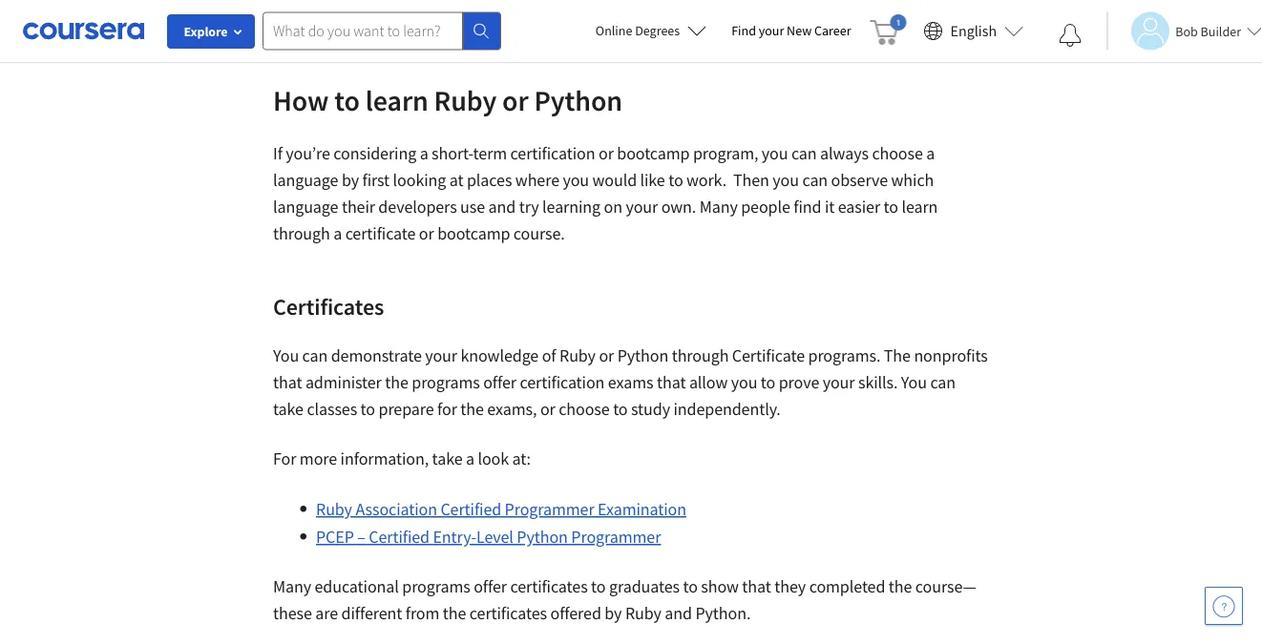 Task type: locate. For each thing, give the bounding box(es) containing it.
a
[[420, 143, 428, 164], [927, 143, 935, 164], [334, 223, 342, 245], [466, 448, 475, 470]]

programs up for
[[412, 372, 480, 394]]

0 horizontal spatial learn
[[366, 82, 429, 118]]

by right offered
[[605, 603, 622, 625]]

0 vertical spatial offer
[[484, 372, 517, 394]]

0 vertical spatial many
[[700, 196, 738, 218]]

offer
[[484, 372, 517, 394], [474, 576, 507, 598]]

your up for
[[425, 345, 457, 367]]

0 vertical spatial python
[[534, 82, 623, 118]]

1 vertical spatial certification
[[520, 372, 605, 394]]

1 vertical spatial choose
[[559, 399, 610, 420]]

language left their
[[273, 196, 339, 218]]

find your new career
[[732, 22, 852, 39]]

0 vertical spatial take
[[273, 399, 304, 420]]

2 horizontal spatial that
[[743, 576, 772, 598]]

and left try
[[489, 196, 516, 218]]

the right for
[[461, 399, 484, 420]]

through up allow
[[672, 345, 729, 367]]

0 horizontal spatial bootcamp
[[438, 223, 510, 245]]

1 vertical spatial python
[[618, 345, 669, 367]]

0 horizontal spatial and
[[489, 196, 516, 218]]

through
[[273, 223, 330, 245], [672, 345, 729, 367]]

1 horizontal spatial many
[[700, 196, 738, 218]]

ruby right of at the bottom left of page
[[560, 345, 596, 367]]

1 horizontal spatial by
[[605, 603, 622, 625]]

0 vertical spatial certified
[[441, 499, 502, 521]]

the
[[385, 372, 409, 394], [461, 399, 484, 420], [889, 576, 913, 598], [443, 603, 466, 625]]

offer inside you can demonstrate your knowledge of ruby or python through certificate programs. the nonprofits that administer the programs offer certification exams that allow you to prove your skills. you can take classes to prepare for the exams, or choose to study independently.
[[484, 372, 517, 394]]

learn inside if you're considering a short-term certification or bootcamp program, you can always choose a language by first looking at places where you would like to work.  then you can observe which language their developers use and try learning on your own. many people find it easier to learn through a certificate or bootcamp course.
[[902, 196, 938, 218]]

through inside if you're considering a short-term certification or bootcamp program, you can always choose a language by first looking at places where you would like to work.  then you can observe which language their developers use and try learning on your own. many people find it easier to learn through a certificate or bootcamp course.
[[273, 223, 330, 245]]

and
[[489, 196, 516, 218], [665, 603, 692, 625]]

by left first
[[342, 170, 359, 191]]

certificate
[[732, 345, 805, 367]]

offer down knowledge on the bottom
[[484, 372, 517, 394]]

0 horizontal spatial choose
[[559, 399, 610, 420]]

on
[[604, 196, 623, 218]]

looking
[[393, 170, 446, 191]]

python down online
[[534, 82, 623, 118]]

through up 'certificates'
[[273, 223, 330, 245]]

0 vertical spatial language
[[273, 170, 339, 191]]

the left course—
[[889, 576, 913, 598]]

ruby association certified programmer examination pcep – certified entry-level python programmer
[[316, 499, 687, 548]]

bootcamp up like
[[617, 143, 690, 164]]

0 vertical spatial programmer
[[505, 499, 595, 521]]

the right the "from"
[[443, 603, 466, 625]]

new
[[787, 22, 812, 39]]

1 language from the top
[[273, 170, 339, 191]]

programmer down 'examination'
[[572, 527, 661, 548]]

2 vertical spatial python
[[517, 527, 568, 548]]

nonprofits
[[914, 345, 988, 367]]

places
[[467, 170, 512, 191]]

1 vertical spatial language
[[273, 196, 339, 218]]

0 vertical spatial learn
[[366, 82, 429, 118]]

to
[[335, 82, 360, 118], [669, 170, 683, 191], [884, 196, 899, 218], [761, 372, 776, 394], [361, 399, 375, 420], [613, 399, 628, 420], [591, 576, 606, 598], [683, 576, 698, 598]]

1 vertical spatial learn
[[902, 196, 938, 218]]

1 horizontal spatial through
[[672, 345, 729, 367]]

programmer
[[505, 499, 595, 521], [572, 527, 661, 548]]

0 vertical spatial choose
[[872, 143, 923, 164]]

choose up which
[[872, 143, 923, 164]]

to right like
[[669, 170, 683, 191]]

you down 'the'
[[902, 372, 927, 394]]

association
[[356, 499, 437, 521]]

that left the administer
[[273, 372, 302, 394]]

people
[[741, 196, 791, 218]]

or up exams
[[599, 345, 614, 367]]

program,
[[693, 143, 759, 164]]

1 vertical spatial many
[[273, 576, 311, 598]]

programs
[[412, 372, 480, 394], [402, 576, 471, 598]]

and inside many educational programs offer certificates to graduates to show that they completed the course— these are different from the certificates offered by ruby and python.
[[665, 603, 692, 625]]

python up exams
[[618, 345, 669, 367]]

certification
[[511, 143, 596, 164], [520, 372, 605, 394]]

learn down which
[[902, 196, 938, 218]]

1 vertical spatial through
[[672, 345, 729, 367]]

offered
[[551, 603, 602, 625]]

can down nonprofits
[[931, 372, 956, 394]]

1 horizontal spatial learn
[[902, 196, 938, 218]]

administer
[[306, 372, 382, 394]]

1 horizontal spatial bootcamp
[[617, 143, 690, 164]]

take inside you can demonstrate your knowledge of ruby or python through certificate programs. the nonprofits that administer the programs offer certification exams that allow you to prove your skills. you can take classes to prepare for the exams, or choose to study independently.
[[273, 399, 304, 420]]

and down graduates
[[665, 603, 692, 625]]

many
[[700, 196, 738, 218], [273, 576, 311, 598]]

that
[[273, 372, 302, 394], [657, 372, 686, 394], [743, 576, 772, 598]]

to down exams
[[613, 399, 628, 420]]

language down you're at the top left
[[273, 170, 339, 191]]

or right exams,
[[541, 399, 556, 420]]

take left the "look" at left
[[432, 448, 463, 470]]

exams,
[[487, 399, 537, 420]]

or down developers
[[419, 223, 434, 245]]

bootcamp down use at left top
[[438, 223, 510, 245]]

1 vertical spatial offer
[[474, 576, 507, 598]]

certificates
[[510, 576, 588, 598], [470, 603, 547, 625]]

graduates
[[609, 576, 680, 598]]

1 horizontal spatial and
[[665, 603, 692, 625]]

choose down exams
[[559, 399, 610, 420]]

by
[[342, 170, 359, 191], [605, 603, 622, 625]]

certificates up offered
[[510, 576, 588, 598]]

by inside if you're considering a short-term certification or bootcamp program, you can always choose a language by first looking at places where you would like to work.  then you can observe which language their developers use and try learning on your own. many people find it easier to learn through a certificate or bootcamp course.
[[342, 170, 359, 191]]

2 language from the top
[[273, 196, 339, 218]]

where
[[516, 170, 560, 191]]

they
[[775, 576, 806, 598]]

0 vertical spatial through
[[273, 223, 330, 245]]

certified up entry-
[[441, 499, 502, 521]]

1 vertical spatial programs
[[402, 576, 471, 598]]

python inside you can demonstrate your knowledge of ruby or python through certificate programs. the nonprofits that administer the programs offer certification exams that allow you to prove your skills. you can take classes to prepare for the exams, or choose to study independently.
[[618, 345, 669, 367]]

certification inside if you're considering a short-term certification or bootcamp program, you can always choose a language by first looking at places where you would like to work.  then you can observe which language their developers use and try learning on your own. many people find it easier to learn through a certificate or bootcamp course.
[[511, 143, 596, 164]]

builder
[[1201, 22, 1242, 40]]

learn
[[366, 82, 429, 118], [902, 196, 938, 218]]

and inside if you're considering a short-term certification or bootcamp program, you can always choose a language by first looking at places where you would like to work.  then you can observe which language their developers use and try learning on your own. many people find it easier to learn through a certificate or bootcamp course.
[[489, 196, 516, 218]]

allow
[[690, 372, 728, 394]]

python inside ruby association certified programmer examination pcep – certified entry-level python programmer
[[517, 527, 568, 548]]

find
[[732, 22, 756, 39]]

that left they
[[743, 576, 772, 598]]

easier
[[838, 196, 881, 218]]

offer down pcep – certified entry-level python programmer link
[[474, 576, 507, 598]]

try
[[519, 196, 539, 218]]

can up find in the right of the page
[[803, 170, 828, 191]]

you
[[273, 345, 299, 367], [902, 372, 927, 394]]

0 vertical spatial programs
[[412, 372, 480, 394]]

or up would
[[599, 143, 614, 164]]

online degrees button
[[581, 10, 722, 52]]

0 horizontal spatial you
[[273, 345, 299, 367]]

these
[[273, 603, 312, 625]]

0 horizontal spatial many
[[273, 576, 311, 598]]

for more information, take a look at:
[[273, 448, 531, 470]]

you're
[[286, 143, 330, 164]]

to right classes
[[361, 399, 375, 420]]

certified down association
[[369, 527, 430, 548]]

0 horizontal spatial certified
[[369, 527, 430, 548]]

to left the show
[[683, 576, 698, 598]]

python
[[534, 82, 623, 118], [618, 345, 669, 367], [517, 527, 568, 548]]

choose
[[872, 143, 923, 164], [559, 399, 610, 420]]

learn up considering
[[366, 82, 429, 118]]

certificates left offered
[[470, 603, 547, 625]]

many right own.
[[700, 196, 738, 218]]

0 horizontal spatial take
[[273, 399, 304, 420]]

0 horizontal spatial by
[[342, 170, 359, 191]]

1 vertical spatial and
[[665, 603, 692, 625]]

developers
[[379, 196, 457, 218]]

choose inside if you're considering a short-term certification or bootcamp program, you can always choose a language by first looking at places where you would like to work.  then you can observe which language their developers use and try learning on your own. many people find it easier to learn through a certificate or bootcamp course.
[[872, 143, 923, 164]]

0 vertical spatial certification
[[511, 143, 596, 164]]

0 vertical spatial bootcamp
[[617, 143, 690, 164]]

0 horizontal spatial through
[[273, 223, 330, 245]]

more
[[300, 448, 337, 470]]

many up the these
[[273, 576, 311, 598]]

take left classes
[[273, 399, 304, 420]]

bootcamp
[[617, 143, 690, 164], [438, 223, 510, 245]]

course.
[[514, 223, 565, 245]]

ruby
[[434, 82, 497, 118], [560, 345, 596, 367], [316, 499, 352, 521], [626, 603, 662, 625]]

0 vertical spatial by
[[342, 170, 359, 191]]

would
[[593, 170, 637, 191]]

can
[[792, 143, 817, 164], [803, 170, 828, 191], [302, 345, 328, 367], [931, 372, 956, 394]]

1 horizontal spatial you
[[902, 372, 927, 394]]

at
[[450, 170, 464, 191]]

show
[[701, 576, 739, 598]]

ruby inside you can demonstrate your knowledge of ruby or python through certificate programs. the nonprofits that administer the programs offer certification exams that allow you to prove your skills. you can take classes to prepare for the exams, or choose to study independently.
[[560, 345, 596, 367]]

you up independently.
[[731, 372, 758, 394]]

online degrees
[[596, 22, 680, 39]]

certified
[[441, 499, 502, 521], [369, 527, 430, 548]]

certification up where
[[511, 143, 596, 164]]

python right 'level'
[[517, 527, 568, 548]]

if you're considering a short-term certification or bootcamp program, you can always choose a language by first looking at places where you would like to work.  then you can observe which language their developers use and try learning on your own. many people find it easier to learn through a certificate or bootcamp course.
[[273, 143, 938, 245]]

independently.
[[674, 399, 781, 420]]

ruby down graduates
[[626, 603, 662, 625]]

that up study
[[657, 372, 686, 394]]

0 vertical spatial and
[[489, 196, 516, 218]]

programmer down at:
[[505, 499, 595, 521]]

examination
[[598, 499, 687, 521]]

bob builder
[[1176, 22, 1242, 40]]

1 vertical spatial by
[[605, 603, 622, 625]]

programs up the "from"
[[402, 576, 471, 598]]

your
[[759, 22, 784, 39], [626, 196, 658, 218], [425, 345, 457, 367], [823, 372, 855, 394]]

their
[[342, 196, 375, 218]]

certificate
[[345, 223, 416, 245]]

1 vertical spatial programmer
[[572, 527, 661, 548]]

certification down of at the bottom left of page
[[520, 372, 605, 394]]

your right on
[[626, 196, 658, 218]]

1 horizontal spatial take
[[432, 448, 463, 470]]

programs inside you can demonstrate your knowledge of ruby or python through certificate programs. the nonprofits that administer the programs offer certification exams that allow you to prove your skills. you can take classes to prepare for the exams, or choose to study independently.
[[412, 372, 480, 394]]

ruby up short-
[[434, 82, 497, 118]]

always
[[821, 143, 869, 164]]

how to learn ruby or python
[[273, 82, 629, 118]]

ruby up the pcep
[[316, 499, 352, 521]]

for
[[273, 448, 296, 470]]

1 horizontal spatial choose
[[872, 143, 923, 164]]

you down 'certificates'
[[273, 345, 299, 367]]

None search field
[[263, 12, 501, 50]]



Task type: vqa. For each thing, say whether or not it's contained in the screenshot.
the top 'language'
yes



Task type: describe. For each thing, give the bounding box(es) containing it.
ruby inside ruby association certified programmer examination pcep – certified entry-level python programmer
[[316, 499, 352, 521]]

you inside you can demonstrate your knowledge of ruby or python through certificate programs. the nonprofits that administer the programs offer certification exams that allow you to prove your skills. you can take classes to prepare for the exams, or choose to study independently.
[[731, 372, 758, 394]]

study
[[631, 399, 671, 420]]

help center image
[[1213, 595, 1236, 618]]

classes
[[307, 399, 357, 420]]

to up offered
[[591, 576, 606, 598]]

then
[[734, 170, 770, 191]]

online
[[596, 22, 633, 39]]

coursera image
[[23, 16, 144, 46]]

the
[[884, 345, 911, 367]]

if
[[273, 143, 283, 164]]

shopping cart: 1 item image
[[871, 14, 907, 45]]

many educational programs offer certificates to graduates to show that they completed the course— these are different from the certificates offered by ruby and python.
[[273, 576, 977, 625]]

skills.
[[859, 372, 898, 394]]

to down the certificate on the right bottom
[[761, 372, 776, 394]]

0 vertical spatial certificates
[[510, 576, 588, 598]]

certificates
[[273, 292, 384, 321]]

offer inside many educational programs offer certificates to graduates to show that they completed the course— these are different from the certificates offered by ruby and python.
[[474, 576, 507, 598]]

a down their
[[334, 223, 342, 245]]

can left always
[[792, 143, 817, 164]]

1 horizontal spatial certified
[[441, 499, 502, 521]]

course—
[[916, 576, 977, 598]]

pcep
[[316, 527, 354, 548]]

you up the people
[[773, 170, 799, 191]]

you up then at top right
[[762, 143, 788, 164]]

you up learning
[[563, 170, 589, 191]]

your down programs. at the bottom
[[823, 372, 855, 394]]

0 horizontal spatial that
[[273, 372, 302, 394]]

of
[[542, 345, 556, 367]]

like
[[640, 170, 665, 191]]

by inside many educational programs offer certificates to graduates to show that they completed the course— these are different from the certificates offered by ruby and python.
[[605, 603, 622, 625]]

1 vertical spatial take
[[432, 448, 463, 470]]

find
[[794, 196, 822, 218]]

it
[[825, 196, 835, 218]]

knowledge
[[461, 345, 539, 367]]

find your new career link
[[722, 19, 861, 43]]

or up term
[[503, 82, 529, 118]]

considering
[[334, 143, 417, 164]]

1 horizontal spatial that
[[657, 372, 686, 394]]

which
[[892, 170, 934, 191]]

educational
[[315, 576, 399, 598]]

term
[[473, 143, 507, 164]]

english
[[951, 21, 997, 41]]

you can demonstrate your knowledge of ruby or python through certificate programs. the nonprofits that administer the programs offer certification exams that allow you to prove your skills. you can take classes to prepare for the exams, or choose to study independently.
[[273, 345, 988, 420]]

prove
[[779, 372, 820, 394]]

information,
[[341, 448, 429, 470]]

completed
[[810, 576, 886, 598]]

short-
[[432, 143, 473, 164]]

pcep – certified entry-level python programmer link
[[316, 527, 661, 548]]

choose inside you can demonstrate your knowledge of ruby or python through certificate programs. the nonprofits that administer the programs offer certification exams that allow you to prove your skills. you can take classes to prepare for the exams, or choose to study independently.
[[559, 399, 610, 420]]

1 vertical spatial bootcamp
[[438, 223, 510, 245]]

different
[[342, 603, 402, 625]]

–
[[357, 527, 366, 548]]

to right the how
[[335, 82, 360, 118]]

bob builder button
[[1107, 12, 1263, 50]]

What do you want to learn? text field
[[263, 12, 463, 50]]

first
[[362, 170, 390, 191]]

for
[[438, 399, 457, 420]]

career
[[815, 22, 852, 39]]

degrees
[[635, 22, 680, 39]]

demonstrate
[[331, 345, 422, 367]]

are
[[315, 603, 338, 625]]

a up looking
[[420, 143, 428, 164]]

your right find
[[759, 22, 784, 39]]

use
[[461, 196, 485, 218]]

observe
[[832, 170, 888, 191]]

python.
[[696, 603, 751, 625]]

at:
[[513, 448, 531, 470]]

ruby inside many educational programs offer certificates to graduates to show that they completed the course— these are different from the certificates offered by ruby and python.
[[626, 603, 662, 625]]

1 vertical spatial certificates
[[470, 603, 547, 625]]

prepare
[[379, 399, 434, 420]]

entry-
[[433, 527, 477, 548]]

explore button
[[167, 14, 255, 49]]

the up prepare
[[385, 372, 409, 394]]

look
[[478, 448, 509, 470]]

learning
[[543, 196, 601, 218]]

explore
[[184, 23, 228, 40]]

to right easier
[[884, 196, 899, 218]]

many inside many educational programs offer certificates to graduates to show that they completed the course— these are different from the certificates offered by ruby and python.
[[273, 576, 311, 598]]

0 vertical spatial you
[[273, 345, 299, 367]]

programs.
[[809, 345, 881, 367]]

through inside you can demonstrate your knowledge of ruby or python through certificate programs. the nonprofits that administer the programs offer certification exams that allow you to prove your skills. you can take classes to prepare for the exams, or choose to study independently.
[[672, 345, 729, 367]]

ruby association certified programmer examination link
[[316, 499, 687, 521]]

that inside many educational programs offer certificates to graduates to show that they completed the course— these are different from the certificates offered by ruby and python.
[[743, 576, 772, 598]]

1 vertical spatial certified
[[369, 527, 430, 548]]

many inside if you're considering a short-term certification or bootcamp program, you can always choose a language by first looking at places where you would like to work.  then you can observe which language their developers use and try learning on your own. many people find it easier to learn through a certificate or bootcamp course.
[[700, 196, 738, 218]]

a left the "look" at left
[[466, 448, 475, 470]]

bob
[[1176, 22, 1199, 40]]

from
[[406, 603, 440, 625]]

how
[[273, 82, 329, 118]]

exams
[[608, 372, 654, 394]]

your inside if you're considering a short-term certification or bootcamp program, you can always choose a language by first looking at places where you would like to work.  then you can observe which language their developers use and try learning on your own. many people find it easier to learn through a certificate or bootcamp course.
[[626, 196, 658, 218]]

english button
[[917, 0, 1032, 62]]

own.
[[662, 196, 697, 218]]

can up the administer
[[302, 345, 328, 367]]

show notifications image
[[1060, 24, 1082, 47]]

level
[[477, 527, 514, 548]]

programs inside many educational programs offer certificates to graduates to show that they completed the course— these are different from the certificates offered by ruby and python.
[[402, 576, 471, 598]]

a up which
[[927, 143, 935, 164]]

certification inside you can demonstrate your knowledge of ruby or python through certificate programs. the nonprofits that administer the programs offer certification exams that allow you to prove your skills. you can take classes to prepare for the exams, or choose to study independently.
[[520, 372, 605, 394]]

1 vertical spatial you
[[902, 372, 927, 394]]



